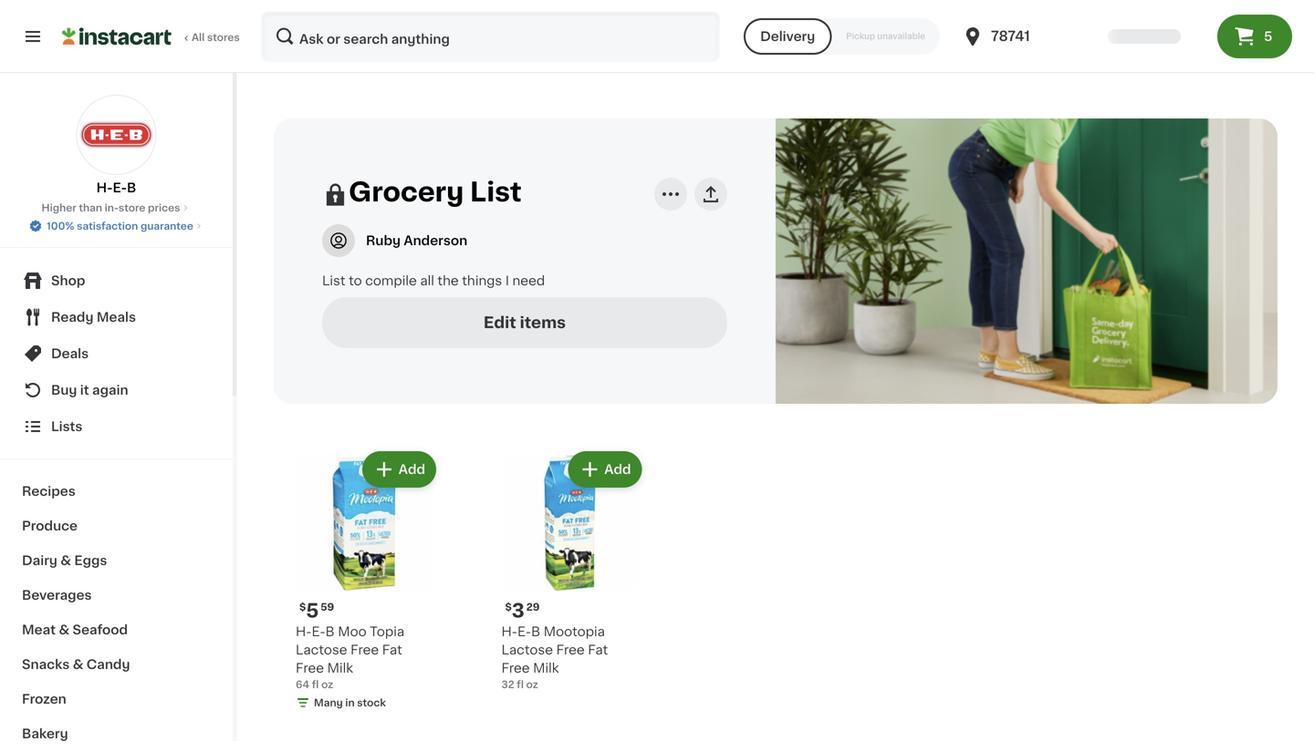 Task type: vqa. For each thing, say whether or not it's contained in the screenshot.
second Add button from right
yes



Task type: locate. For each thing, give the bounding box(es) containing it.
h- inside h-e-b moo topia lactose free fat free milk 64 fl oz
[[296, 626, 312, 639]]

lists link
[[11, 409, 222, 445]]

things
[[462, 275, 502, 287]]

1 horizontal spatial b
[[325, 626, 335, 639]]

1 vertical spatial 5
[[306, 602, 319, 621]]

milk inside h-e-b moo topia lactose free fat free milk 64 fl oz
[[327, 663, 353, 675]]

0 horizontal spatial fl
[[312, 680, 319, 690]]

$ inside $ 5 59
[[299, 603, 306, 613]]

satisfaction
[[77, 221, 138, 231]]

all
[[420, 275, 434, 287]]

dairy
[[22, 555, 57, 568]]

$ 5 59
[[299, 602, 334, 621]]

1 horizontal spatial lactose
[[501, 644, 553, 657]]

0 vertical spatial &
[[61, 555, 71, 568]]

e-
[[113, 182, 127, 194], [312, 626, 325, 639], [517, 626, 531, 639]]

2 $ from the left
[[505, 603, 512, 613]]

b inside "h-e-b mootopia lactose free fat free milk 32 fl oz"
[[531, 626, 540, 639]]

2 lactose from the left
[[501, 644, 553, 657]]

1 milk from the left
[[327, 663, 353, 675]]

2 oz from the left
[[526, 680, 538, 690]]

e- up higher than in-store prices link
[[113, 182, 127, 194]]

&
[[61, 555, 71, 568], [59, 624, 69, 637], [73, 659, 83, 672]]

beverages
[[22, 590, 92, 602]]

free
[[351, 644, 379, 657], [556, 644, 585, 657], [296, 663, 324, 675], [501, 663, 530, 675]]

0 horizontal spatial oz
[[321, 680, 333, 690]]

h- for h-e-b mootopia lactose free fat free milk 32 fl oz
[[501, 626, 517, 639]]

0 horizontal spatial add button
[[364, 454, 434, 486]]

milk down mootopia
[[533, 663, 559, 675]]

2 fat from the left
[[588, 644, 608, 657]]

0 vertical spatial list
[[470, 179, 522, 205]]

1 horizontal spatial add
[[604, 464, 631, 476]]

delivery button
[[744, 18, 832, 55]]

lactose
[[296, 644, 347, 657], [501, 644, 553, 657]]

add
[[399, 464, 425, 476], [604, 464, 631, 476]]

5
[[1264, 30, 1273, 43], [306, 602, 319, 621]]

$ left 59
[[299, 603, 306, 613]]

b inside h-e-b moo topia lactose free fat free milk 64 fl oz
[[325, 626, 335, 639]]

1 horizontal spatial $
[[505, 603, 512, 613]]

1 vertical spatial &
[[59, 624, 69, 637]]

b for h-e-b
[[127, 182, 136, 194]]

32
[[501, 680, 514, 690]]

list up i
[[470, 179, 522, 205]]

fl
[[312, 680, 319, 690], [517, 680, 524, 690]]

1 lactose from the left
[[296, 644, 347, 657]]

b
[[127, 182, 136, 194], [325, 626, 335, 639], [531, 626, 540, 639]]

h- down $ 5 59
[[296, 626, 312, 639]]

1 add button from the left
[[364, 454, 434, 486]]

$ inside $ 3 29
[[505, 603, 512, 613]]

the
[[438, 275, 459, 287]]

topia
[[370, 626, 404, 639]]

78741 button
[[962, 11, 1071, 62]]

fl right 32
[[517, 680, 524, 690]]

1 oz from the left
[[321, 680, 333, 690]]

buy it again link
[[11, 372, 222, 409]]

2 add button from the left
[[570, 454, 640, 486]]

1 horizontal spatial 5
[[1264, 30, 1273, 43]]

h-e-b
[[96, 182, 136, 194]]

0 horizontal spatial list
[[322, 275, 345, 287]]

lactose down moo
[[296, 644, 347, 657]]

higher than in-store prices
[[42, 203, 180, 213]]

& inside "link"
[[59, 624, 69, 637]]

fat down the topia
[[382, 644, 402, 657]]

0 horizontal spatial lactose
[[296, 644, 347, 657]]

in
[[345, 699, 355, 709]]

h- up higher than in-store prices
[[96, 182, 113, 194]]

0 horizontal spatial b
[[127, 182, 136, 194]]

1 horizontal spatial add button
[[570, 454, 640, 486]]

0 horizontal spatial $
[[299, 603, 306, 613]]

eggs
[[74, 555, 107, 568]]

1 horizontal spatial e-
[[312, 626, 325, 639]]

e- inside "h-e-b mootopia lactose free fat free milk 32 fl oz"
[[517, 626, 531, 639]]

add button
[[364, 454, 434, 486], [570, 454, 640, 486]]

e- for h-e-b mootopia lactose free fat free milk 32 fl oz
[[517, 626, 531, 639]]

Search field
[[263, 13, 718, 60]]

h-
[[96, 182, 113, 194], [296, 626, 312, 639], [501, 626, 517, 639]]

bakery
[[22, 728, 68, 741]]

list left the to
[[322, 275, 345, 287]]

1 horizontal spatial product group
[[494, 448, 646, 729]]

ruby
[[366, 235, 401, 247]]

2 product group from the left
[[494, 448, 646, 729]]

1 horizontal spatial fat
[[588, 644, 608, 657]]

2 add from the left
[[604, 464, 631, 476]]

product group
[[288, 448, 440, 729], [494, 448, 646, 729]]

1 add from the left
[[399, 464, 425, 476]]

fl right the 64
[[312, 680, 319, 690]]

b inside the h-e-b link
[[127, 182, 136, 194]]

& right meat
[[59, 624, 69, 637]]

oz up many
[[321, 680, 333, 690]]

$ for 3
[[505, 603, 512, 613]]

oz
[[321, 680, 333, 690], [526, 680, 538, 690]]

$ for 5
[[299, 603, 306, 613]]

to
[[349, 275, 362, 287]]

b up store
[[127, 182, 136, 194]]

service type group
[[744, 18, 940, 55]]

& left eggs
[[61, 555, 71, 568]]

1 horizontal spatial fl
[[517, 680, 524, 690]]

all stores
[[192, 32, 240, 42]]

b down 29
[[531, 626, 540, 639]]

stores
[[207, 32, 240, 42]]

29
[[526, 603, 540, 613]]

b left moo
[[325, 626, 335, 639]]

0 horizontal spatial h-
[[96, 182, 113, 194]]

buy it again
[[51, 384, 128, 397]]

0 horizontal spatial fat
[[382, 644, 402, 657]]

oz inside "h-e-b mootopia lactose free fat free milk 32 fl oz"
[[526, 680, 538, 690]]

e- inside h-e-b moo topia lactose free fat free milk 64 fl oz
[[312, 626, 325, 639]]

shop
[[51, 275, 85, 287]]

$
[[299, 603, 306, 613], [505, 603, 512, 613]]

2 horizontal spatial h-
[[501, 626, 517, 639]]

dairy & eggs link
[[11, 544, 222, 579]]

list to compile all the things i need
[[322, 275, 545, 287]]

snacks
[[22, 659, 70, 672]]

0 horizontal spatial milk
[[327, 663, 353, 675]]

fl inside h-e-b moo topia lactose free fat free milk 64 fl oz
[[312, 680, 319, 690]]

1 horizontal spatial milk
[[533, 663, 559, 675]]

1 product group from the left
[[288, 448, 440, 729]]

1 $ from the left
[[299, 603, 306, 613]]

grocery list
[[349, 179, 522, 205]]

2 horizontal spatial e-
[[517, 626, 531, 639]]

1 fl from the left
[[312, 680, 319, 690]]

lactose down $ 3 29
[[501, 644, 553, 657]]

fat
[[382, 644, 402, 657], [588, 644, 608, 657]]

h- down 3 in the bottom of the page
[[501, 626, 517, 639]]

0 horizontal spatial product group
[[288, 448, 440, 729]]

meat & seafood link
[[11, 613, 222, 648]]

e- down $ 3 29
[[517, 626, 531, 639]]

& left candy
[[73, 659, 83, 672]]

fat down mootopia
[[588, 644, 608, 657]]

2 milk from the left
[[533, 663, 559, 675]]

1 horizontal spatial oz
[[526, 680, 538, 690]]

$ left 29
[[505, 603, 512, 613]]

1 horizontal spatial list
[[470, 179, 522, 205]]

None search field
[[261, 11, 720, 62]]

mootopia
[[544, 626, 605, 639]]

recipes
[[22, 486, 76, 498]]

2 horizontal spatial b
[[531, 626, 540, 639]]

e- for h-e-b
[[113, 182, 127, 194]]

1 horizontal spatial h-
[[296, 626, 312, 639]]

oz right 32
[[526, 680, 538, 690]]

oz inside h-e-b moo topia lactose free fat free milk 64 fl oz
[[321, 680, 333, 690]]

2 fl from the left
[[517, 680, 524, 690]]

0 horizontal spatial e-
[[113, 182, 127, 194]]

milk up many in stock
[[327, 663, 353, 675]]

0 horizontal spatial 5
[[306, 602, 319, 621]]

ready
[[51, 311, 94, 324]]

free up the 64
[[296, 663, 324, 675]]

0 vertical spatial 5
[[1264, 30, 1273, 43]]

e- down $ 5 59
[[312, 626, 325, 639]]

store
[[119, 203, 145, 213]]

items
[[520, 315, 566, 331]]

h- inside "h-e-b mootopia lactose free fat free milk 32 fl oz"
[[501, 626, 517, 639]]

1 fat from the left
[[382, 644, 402, 657]]

2 vertical spatial &
[[73, 659, 83, 672]]

milk
[[327, 663, 353, 675], [533, 663, 559, 675]]

0 horizontal spatial add
[[399, 464, 425, 476]]



Task type: describe. For each thing, give the bounding box(es) containing it.
i
[[505, 275, 509, 287]]

ruby anderson
[[366, 235, 467, 247]]

edit
[[484, 315, 516, 331]]

add for 5
[[399, 464, 425, 476]]

it
[[80, 384, 89, 397]]

& for snacks
[[73, 659, 83, 672]]

100% satisfaction guarantee button
[[28, 215, 204, 234]]

product group containing 5
[[288, 448, 440, 729]]

b for h-e-b moo topia lactose free fat free milk 64 fl oz
[[325, 626, 335, 639]]

produce
[[22, 520, 78, 533]]

product group containing 3
[[494, 448, 646, 729]]

3
[[512, 602, 525, 621]]

59
[[321, 603, 334, 613]]

1 vertical spatial list
[[322, 275, 345, 287]]

lactose inside h-e-b moo topia lactose free fat free milk 64 fl oz
[[296, 644, 347, 657]]

snacks & candy link
[[11, 648, 222, 683]]

candy
[[87, 659, 130, 672]]

e- for h-e-b moo topia lactose free fat free milk 64 fl oz
[[312, 626, 325, 639]]

lists
[[51, 421, 83, 433]]

edit items
[[484, 315, 566, 331]]

h-e-b mootopia lactose free fat free milk 32 fl oz
[[501, 626, 608, 690]]

seafood
[[73, 624, 128, 637]]

free down moo
[[351, 644, 379, 657]]

100% satisfaction guarantee
[[47, 221, 193, 231]]

milk inside "h-e-b mootopia lactose free fat free milk 32 fl oz"
[[533, 663, 559, 675]]

add button for 3
[[570, 454, 640, 486]]

shop link
[[11, 263, 222, 299]]

frozen
[[22, 694, 66, 706]]

free up 32
[[501, 663, 530, 675]]

edit items button
[[322, 298, 727, 349]]

dairy & eggs
[[22, 555, 107, 568]]

all stores link
[[62, 11, 241, 62]]

& for dairy
[[61, 555, 71, 568]]

higher than in-store prices link
[[42, 201, 191, 215]]

ready meals button
[[11, 299, 222, 336]]

64
[[296, 680, 309, 690]]

h- for h-e-b moo topia lactose free fat free milk 64 fl oz
[[296, 626, 312, 639]]

anderson
[[404, 235, 467, 247]]

meat
[[22, 624, 56, 637]]

free down mootopia
[[556, 644, 585, 657]]

ready meals
[[51, 311, 136, 324]]

moo
[[338, 626, 367, 639]]

100%
[[47, 221, 74, 231]]

buy
[[51, 384, 77, 397]]

produce link
[[11, 509, 222, 544]]

& for meat
[[59, 624, 69, 637]]

lactose inside "h-e-b mootopia lactose free fat free milk 32 fl oz"
[[501, 644, 553, 657]]

5 inside product group
[[306, 602, 319, 621]]

meat & seafood
[[22, 624, 128, 637]]

many in stock
[[314, 699, 386, 709]]

fat inside h-e-b moo topia lactose free fat free milk 64 fl oz
[[382, 644, 402, 657]]

recipes link
[[11, 475, 222, 509]]

grocery
[[349, 179, 464, 205]]

fl inside "h-e-b mootopia lactose free fat free milk 32 fl oz"
[[517, 680, 524, 690]]

guarantee
[[140, 221, 193, 231]]

stock
[[357, 699, 386, 709]]

compile
[[365, 275, 417, 287]]

5 button
[[1217, 15, 1292, 58]]

many
[[314, 699, 343, 709]]

h-e-b link
[[76, 95, 157, 197]]

beverages link
[[11, 579, 222, 613]]

add for 3
[[604, 464, 631, 476]]

78741
[[991, 30, 1030, 43]]

h- for h-e-b
[[96, 182, 113, 194]]

snacks & candy
[[22, 659, 130, 672]]

deals link
[[11, 336, 222, 372]]

bakery link
[[11, 717, 222, 742]]

fat inside "h-e-b mootopia lactose free fat free milk 32 fl oz"
[[588, 644, 608, 657]]

ready meals link
[[11, 299, 222, 336]]

again
[[92, 384, 128, 397]]

h-e-b moo topia lactose free fat free milk 64 fl oz
[[296, 626, 404, 690]]

instacart logo image
[[62, 26, 172, 47]]

than
[[79, 203, 102, 213]]

deals
[[51, 348, 89, 360]]

$ 3 29
[[505, 602, 540, 621]]

frozen link
[[11, 683, 222, 717]]

all
[[192, 32, 205, 42]]

need
[[512, 275, 545, 287]]

h-e-b logo image
[[76, 95, 157, 175]]

meals
[[97, 311, 136, 324]]

higher
[[42, 203, 76, 213]]

prices
[[148, 203, 180, 213]]

delivery
[[760, 30, 815, 43]]

5 inside 5 button
[[1264, 30, 1273, 43]]

b for h-e-b mootopia lactose free fat free milk 32 fl oz
[[531, 626, 540, 639]]

in-
[[105, 203, 119, 213]]

add button for 5
[[364, 454, 434, 486]]



